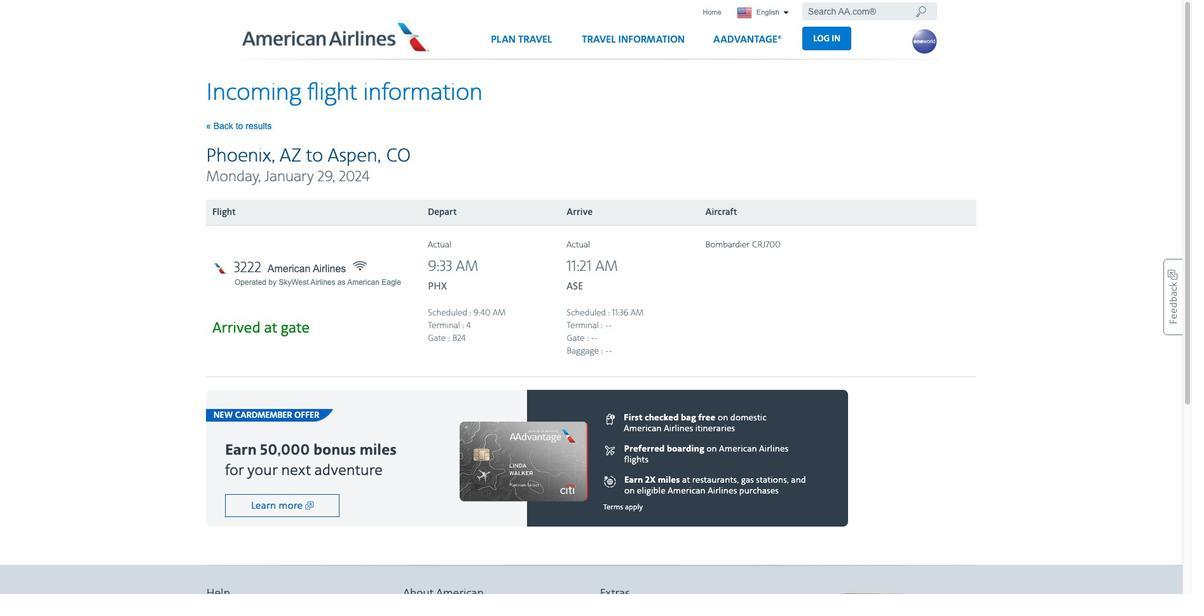 Task type: describe. For each thing, give the bounding box(es) containing it.
first
[[624, 413, 643, 424]]

american right the as
[[347, 278, 380, 287]]

29,
[[318, 168, 336, 186]]

english link
[[732, 4, 795, 22]]

gate inside scheduled : 9:40 am terminal : 4 gate : b24
[[428, 333, 446, 343]]

am inside 9:33 am phx
[[456, 258, 479, 276]]

back to results link
[[206, 121, 272, 131]]

18 image
[[916, 5, 927, 18]]

scheduled for 4
[[428, 308, 468, 318]]

cardmember
[[235, 410, 292, 420]]

skywest
[[279, 278, 309, 287]]

log in link
[[803, 27, 852, 50]]

arrived at gate
[[212, 319, 310, 338]]

american airlines - homepage image
[[242, 22, 431, 51]]

b24
[[452, 333, 466, 343]]

next
[[281, 462, 311, 480]]

terms
[[604, 502, 624, 512]]

scheduled : 9:40 am terminal : 4 gate : b24
[[428, 308, 506, 343]]

restaurants,
[[693, 475, 739, 485]]

preferred
[[625, 444, 665, 455]]

on domestic american airlines itineraries
[[624, 413, 767, 434]]

on for preferred boarding
[[707, 444, 718, 454]]

11:21 am ase
[[567, 258, 619, 293]]

on inside at restaurants, gas stations, and on eligible american airlines purchases
[[625, 486, 635, 496]]

airlines inside at restaurants, gas stations, and on eligible american airlines purchases
[[708, 486, 738, 496]]

: left the b24
[[448, 333, 450, 343]]

9:33 am phx
[[428, 258, 479, 293]]

crj700
[[752, 240, 781, 250]]

travel information button
[[571, 29, 697, 59]]

on for first checked bag free
[[718, 413, 729, 423]]

flights
[[625, 455, 649, 465]]

adventure
[[315, 462, 383, 480]]

actual for 11:21 am
[[567, 240, 590, 250]]

operated
[[235, 278, 267, 287]]

arrived
[[212, 319, 261, 338]]

airlines inside 3222 american airlines
[[313, 263, 346, 274]]

9:33
[[428, 258, 453, 276]]

flight
[[212, 207, 236, 218]]

learn more link
[[225, 494, 340, 517]]

1 vertical spatial miles
[[658, 475, 681, 486]]

in
[[832, 33, 841, 44]]

az
[[280, 144, 301, 168]]

bombardier
[[706, 240, 750, 250]]

3222 american airlines
[[234, 259, 346, 277]]

depart
[[428, 207, 457, 218]]

co
[[386, 144, 412, 168]]

4
[[467, 321, 471, 331]]

terminal for :
[[428, 321, 460, 331]]

information
[[619, 34, 685, 46]]

bag
[[681, 413, 697, 424]]

preferred boarding
[[625, 444, 705, 455]]

actual for 9:33 am
[[428, 240, 452, 250]]

american inside 3222 american airlines
[[268, 263, 311, 274]]

for
[[225, 462, 244, 480]]

checked
[[645, 413, 679, 424]]

information
[[363, 78, 483, 107]]

phx
[[428, 280, 447, 293]]

3222
[[234, 259, 261, 277]]

0 horizontal spatial to
[[236, 121, 243, 131]]

travel information
[[582, 34, 685, 46]]

as
[[338, 278, 346, 287]]

on american airlines flights
[[625, 444, 789, 465]]

domestic
[[731, 413, 767, 423]]

gate
[[281, 319, 310, 338]]

american inside on american airlines flights
[[720, 444, 758, 454]]

operated by skywest airlines as american eagle
[[235, 278, 401, 287]]

more
[[279, 500, 303, 512]]

scheduled : 11:36 am terminal : -- gate : -- baggage : --
[[567, 308, 644, 356]]

purchases
[[740, 486, 779, 496]]

results
[[246, 121, 272, 131]]

11:36
[[613, 308, 629, 318]]

ase
[[567, 280, 584, 293]]

new cardmember offer
[[214, 410, 320, 420]]

log in
[[814, 33, 841, 44]]

terminal for gate
[[567, 321, 599, 331]]

: down 11:21 am ase
[[601, 321, 603, 331]]

airlines inside on american airlines flights
[[760, 444, 789, 454]]

newpage image
[[305, 499, 314, 514]]

: left 4
[[463, 321, 464, 331]]

home
[[703, 8, 722, 16]]

baggage
[[567, 346, 599, 356]]

am inside 11:21 am ase
[[596, 258, 619, 276]]

click to change language and/or country / region image
[[784, 11, 790, 15]]



Task type: vqa. For each thing, say whether or not it's contained in the screenshot.
"CITI / AADVANTAGE CREDIT CARD. OPENS ANOTHER SITE IN A NEW WINDOW THAT MAY NOT MEET ACCESSIBILITY GUIDELINES." image in the right of the page
no



Task type: locate. For each thing, give the bounding box(es) containing it.
earn left 2x
[[625, 475, 644, 486]]

2 gate from the left
[[567, 333, 585, 343]]

terms apply
[[604, 502, 643, 512]]

on
[[718, 413, 729, 423], [707, 444, 718, 454], [625, 486, 635, 496]]

aircraft
[[706, 207, 738, 218]]

2 terminal from the left
[[567, 321, 599, 331]]

to inside the phoenix, az to aspen, co monday, january 29, 2024
[[306, 144, 323, 168]]

0 vertical spatial miles
[[360, 441, 397, 460]]

1 vertical spatial earn
[[625, 475, 644, 486]]

gate
[[428, 333, 446, 343], [567, 333, 585, 343]]

am right 9:40
[[493, 308, 506, 318]]

am right the 9:33
[[456, 258, 479, 276]]

back to results
[[214, 121, 272, 131]]

airlines up stations,
[[760, 444, 789, 454]]

at restaurants, gas stations, and on eligible american airlines purchases
[[625, 475, 807, 496]]

plan
[[491, 34, 516, 46]]

plan travel button
[[480, 29, 564, 59]]

home link
[[699, 4, 726, 21]]

offer
[[295, 410, 320, 420]]

0 horizontal spatial travel
[[519, 34, 553, 46]]

travel inside popup button
[[519, 34, 553, 46]]

terminal
[[428, 321, 460, 331], [567, 321, 599, 331]]

1 horizontal spatial to
[[306, 144, 323, 168]]

miles right 2x
[[658, 475, 681, 486]]

am
[[456, 258, 479, 276], [596, 258, 619, 276], [493, 308, 506, 318], [631, 308, 644, 318]]

american up skywest
[[268, 263, 311, 274]]

0 vertical spatial at
[[264, 319, 277, 338]]

gate inside scheduled : 11:36 am terminal : -- gate : -- baggage : --
[[567, 333, 585, 343]]

flight
[[307, 78, 357, 107]]

1 vertical spatial at
[[683, 475, 691, 485]]

1 horizontal spatial travel
[[582, 34, 616, 46]]

by
[[269, 278, 277, 287]]

on up apply
[[625, 486, 635, 496]]

miles up adventure
[[360, 441, 397, 460]]

0 horizontal spatial at
[[264, 319, 277, 338]]

airlines
[[313, 263, 346, 274], [311, 278, 336, 287], [664, 424, 694, 434], [760, 444, 789, 454], [708, 486, 738, 496]]

at
[[264, 319, 277, 338], [683, 475, 691, 485]]

2 actual from the left
[[567, 240, 590, 250]]

terminal up 'baggage'
[[567, 321, 599, 331]]

incoming flight information
[[206, 78, 483, 107]]

1 terminal from the left
[[428, 321, 460, 331]]

first checked bag free
[[624, 413, 716, 424]]

learn more
[[251, 500, 305, 512]]

on up the itineraries
[[718, 413, 729, 423]]

50,000
[[260, 441, 310, 460]]

earn 50,000 bonus miles for your next adventure
[[225, 441, 397, 480]]

0 horizontal spatial scheduled
[[428, 308, 468, 318]]

aadvantage®
[[714, 34, 782, 46]]

at left gate
[[264, 319, 277, 338]]

american up the preferred
[[624, 424, 662, 434]]

1 horizontal spatial earn
[[625, 475, 644, 486]]

scheduled up 4
[[428, 308, 468, 318]]

airlines inside the "on domestic american airlines itineraries"
[[664, 424, 694, 434]]

0 horizontal spatial miles
[[360, 441, 397, 460]]

travel right plan
[[519, 34, 553, 46]]

american inside the "on domestic american airlines itineraries"
[[624, 424, 662, 434]]

new
[[214, 410, 233, 420]]

travel left information
[[582, 34, 616, 46]]

english
[[755, 8, 782, 16]]

eligible
[[637, 486, 666, 496]]

gas
[[742, 475, 755, 485]]

scheduled inside scheduled : 9:40 am terminal : 4 gate : b24
[[428, 308, 468, 318]]

phoenix,
[[206, 144, 275, 168]]

0 horizontal spatial on
[[625, 486, 635, 496]]

american
[[268, 263, 311, 274], [347, 278, 380, 287], [624, 424, 662, 434], [720, 444, 758, 454], [668, 486, 706, 496]]

: up 'baggage'
[[587, 333, 589, 343]]

plan travel
[[491, 34, 553, 46]]

earn for earn 50,000 bonus miles for your next adventure
[[225, 441, 257, 460]]

january
[[265, 168, 314, 186]]

on down the itineraries
[[707, 444, 718, 454]]

1 horizontal spatial gate
[[567, 333, 585, 343]]

1 horizontal spatial miles
[[658, 475, 681, 486]]

: left 9:40
[[470, 308, 472, 318]]

scheduled
[[428, 308, 468, 318], [567, 308, 606, 318]]

actual
[[428, 240, 452, 250], [567, 240, 590, 250]]

am right 11:36
[[631, 308, 644, 318]]

1 horizontal spatial on
[[707, 444, 718, 454]]

earn inside earn 50,000 bonus miles for your next adventure
[[225, 441, 257, 460]]

to right 'az'
[[306, 144, 323, 168]]

2024
[[339, 168, 370, 186]]

earn up the for
[[225, 441, 257, 460]]

1 horizontal spatial terminal
[[567, 321, 599, 331]]

bombardier crj700
[[706, 240, 781, 250]]

gate left the b24
[[428, 333, 446, 343]]

back
[[214, 121, 233, 131]]

free
[[699, 413, 716, 424]]

actual up the 11:21
[[567, 240, 590, 250]]

earn 2x miles
[[625, 475, 683, 486]]

log
[[814, 33, 830, 44]]

0 vertical spatial earn
[[225, 441, 257, 460]]

travel
[[519, 34, 553, 46], [582, 34, 616, 46]]

terminal inside scheduled : 11:36 am terminal : -- gate : -- baggage : --
[[567, 321, 599, 331]]

2 horizontal spatial on
[[718, 413, 729, 423]]

gate up 'baggage'
[[567, 333, 585, 343]]

aspen,
[[328, 144, 381, 168]]

Search AA.com® search field
[[803, 3, 938, 20]]

incoming
[[206, 78, 301, 107]]

airlines up boarding
[[664, 424, 694, 434]]

to
[[236, 121, 243, 131], [306, 144, 323, 168]]

1 scheduled from the left
[[428, 308, 468, 318]]

on inside the "on domestic american airlines itineraries"
[[718, 413, 729, 423]]

at inside at restaurants, gas stations, and on eligible american airlines purchases
[[683, 475, 691, 485]]

terminal inside scheduled : 9:40 am terminal : 4 gate : b24
[[428, 321, 460, 331]]

stations,
[[757, 475, 789, 485]]

scheduled for -
[[567, 308, 606, 318]]

1 gate from the left
[[428, 333, 446, 343]]

earn
[[225, 441, 257, 460], [625, 475, 644, 486]]

miles inside earn 50,000 bonus miles for your next adventure
[[360, 441, 397, 460]]

: right 'baggage'
[[602, 346, 603, 356]]

2x
[[646, 475, 656, 486]]

2 travel from the left
[[582, 34, 616, 46]]

1 actual from the left
[[428, 240, 452, 250]]

american down the itineraries
[[720, 444, 758, 454]]

-
[[605, 321, 609, 331], [609, 321, 613, 331], [591, 333, 595, 343], [595, 333, 598, 343], [606, 346, 609, 356], [609, 346, 613, 356]]

scheduled down ase
[[567, 308, 606, 318]]

oneworld link opens in a new window image
[[912, 29, 938, 54]]

arrive
[[567, 207, 593, 218]]

learn
[[251, 500, 276, 512]]

: left 11:36
[[609, 308, 610, 318]]

travel inside dropdown button
[[582, 34, 616, 46]]

itineraries
[[696, 424, 736, 434]]

am right the 11:21
[[596, 258, 619, 276]]

airlines up operated by skywest airlines as american eagle
[[313, 263, 346, 274]]

at left "restaurants," at the right of the page
[[683, 475, 691, 485]]

0 horizontal spatial actual
[[428, 240, 452, 250]]

airlines left the as
[[311, 278, 336, 287]]

0 vertical spatial to
[[236, 121, 243, 131]]

american inside at restaurants, gas stations, and on eligible american airlines purchases
[[668, 486, 706, 496]]

1 horizontal spatial actual
[[567, 240, 590, 250]]

boarding
[[667, 444, 705, 455]]

0 horizontal spatial gate
[[428, 333, 446, 343]]

on inside on american airlines flights
[[707, 444, 718, 454]]

leave feedback, opens external site in new window image
[[1164, 259, 1183, 335]]

0 horizontal spatial earn
[[225, 441, 257, 460]]

1 vertical spatial to
[[306, 144, 323, 168]]

american down "restaurants," at the right of the page
[[668, 486, 706, 496]]

airlines down "restaurants," at the right of the page
[[708, 486, 738, 496]]

0 vertical spatial on
[[718, 413, 729, 423]]

am inside scheduled : 9:40 am terminal : 4 gate : b24
[[493, 308, 506, 318]]

1 horizontal spatial at
[[683, 475, 691, 485]]

your
[[248, 462, 278, 480]]

phoenix, az to aspen, co monday, january 29, 2024
[[206, 144, 412, 186]]

:
[[470, 308, 472, 318], [609, 308, 610, 318], [463, 321, 464, 331], [601, 321, 603, 331], [448, 333, 450, 343], [587, 333, 589, 343], [602, 346, 603, 356]]

to right back
[[236, 121, 243, 131]]

2 vertical spatial on
[[625, 486, 635, 496]]

1 horizontal spatial scheduled
[[567, 308, 606, 318]]

am inside scheduled : 11:36 am terminal : -- gate : -- baggage : --
[[631, 308, 644, 318]]

2 scheduled from the left
[[567, 308, 606, 318]]

monday,
[[206, 168, 261, 186]]

11:21
[[567, 258, 592, 276]]

earn for earn 2x miles
[[625, 475, 644, 486]]

scheduled inside scheduled : 11:36 am terminal : -- gate : -- baggage : --
[[567, 308, 606, 318]]

9:40
[[474, 308, 491, 318]]

bonus
[[314, 441, 356, 460]]

1 vertical spatial on
[[707, 444, 718, 454]]

aadvantage® button
[[702, 29, 794, 59]]

main navigation navigation
[[480, 27, 852, 59]]

eagle
[[382, 278, 401, 287]]

1 travel from the left
[[519, 34, 553, 46]]

terminal up the b24
[[428, 321, 460, 331]]

and
[[792, 475, 807, 485]]

0 horizontal spatial terminal
[[428, 321, 460, 331]]

actual up the 9:33
[[428, 240, 452, 250]]

apply
[[625, 502, 643, 512]]



